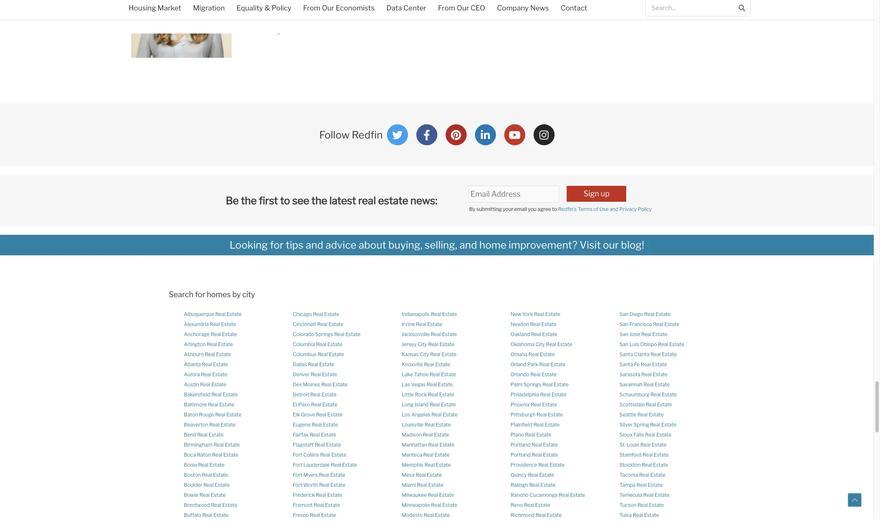Task type: locate. For each thing, give the bounding box(es) containing it.
brentwood
[[184, 503, 210, 509]]

0 vertical spatial policy
[[272, 4, 292, 12]]

1 vertical spatial santa
[[620, 362, 633, 368]]

youtube image
[[510, 130, 520, 140]]

Search... search field
[[646, 0, 734, 16]]

bakersfield
[[184, 392, 210, 398]]

0 vertical spatial for
[[270, 239, 284, 252]]

jersey city real estate link
[[402, 342, 455, 348]]

birmingham real estate link
[[184, 442, 240, 449]]

0 horizontal spatial our
[[322, 4, 334, 12]]

1 horizontal spatial from
[[438, 4, 455, 12]]

fort left the lauderdale
[[293, 462, 302, 469]]

cincinnati
[[293, 322, 316, 328]]

2 santa from the top
[[620, 362, 633, 368]]

tucson
[[620, 503, 637, 509]]

1 horizontal spatial the
[[312, 195, 327, 207]]

san left francisco
[[620, 322, 629, 328]]

0 horizontal spatial from
[[303, 4, 321, 12]]

1 horizontal spatial our
[[457, 4, 469, 12]]

little rock real estate link
[[402, 392, 454, 398]]

4 fort from the top
[[293, 482, 302, 489]]

real down tucson real estate link
[[633, 513, 643, 519]]

jose
[[630, 332, 640, 338]]

birmingham
[[184, 442, 213, 449]]

1 vertical spatial policy
[[638, 206, 652, 212]]

0 horizontal spatial to
[[280, 195, 290, 207]]

looking for tips and advice about buying, selling, and home improvement? visit our blog!
[[230, 239, 645, 252]]

1 vertical spatial for
[[195, 291, 205, 299]]

manteca
[[402, 452, 422, 459]]

1 our from the left
[[322, 4, 334, 12]]

real down ashburn real estate link
[[202, 362, 212, 368]]

pittsburgh real estate link
[[511, 412, 563, 418]]

policy right &
[[272, 4, 292, 12]]

boise real estate link
[[184, 462, 225, 469]]

real down minneapolis real estate link
[[424, 513, 434, 519]]

for left homes
[[195, 291, 205, 299]]

the right see
[[312, 195, 327, 207]]

real down stamford real estate link
[[642, 462, 652, 469]]

san left diego
[[620, 311, 629, 318]]

real up tucson real estate link
[[644, 493, 654, 499]]

madison real estate link
[[402, 432, 449, 438]]

looking for tips and advice about buying, selling, and home improvement? visit our blog! link
[[230, 239, 645, 252]]

santa left fe
[[620, 362, 633, 368]]

estate
[[227, 311, 242, 318], [324, 311, 339, 318], [442, 311, 457, 318], [546, 311, 561, 318], [656, 311, 671, 318], [221, 322, 236, 328], [329, 322, 344, 328], [427, 322, 442, 328], [542, 322, 557, 328], [665, 322, 680, 328], [222, 332, 237, 338], [346, 332, 361, 338], [442, 332, 457, 338], [543, 332, 558, 338], [653, 332, 668, 338], [218, 342, 233, 348], [327, 342, 343, 348], [440, 342, 455, 348], [558, 342, 573, 348], [670, 342, 685, 348], [216, 352, 231, 358], [329, 352, 344, 358], [442, 352, 457, 358], [540, 352, 555, 358], [662, 352, 677, 358], [213, 362, 228, 368], [319, 362, 334, 368], [435, 362, 451, 368], [551, 362, 566, 368], [652, 362, 667, 368], [212, 372, 227, 378], [322, 372, 337, 378], [441, 372, 456, 378], [542, 372, 557, 378], [653, 372, 668, 378], [211, 382, 227, 388], [333, 382, 348, 388], [438, 382, 453, 388], [554, 382, 569, 388], [655, 382, 670, 388], [223, 392, 238, 398], [322, 392, 337, 398], [439, 392, 454, 398], [552, 392, 567, 398], [662, 392, 677, 398], [219, 402, 234, 408], [322, 402, 337, 408], [441, 402, 456, 408], [542, 402, 557, 408], [657, 402, 672, 408], [227, 412, 242, 418], [328, 412, 343, 418], [443, 412, 458, 418], [548, 412, 563, 418], [649, 412, 664, 418], [221, 422, 236, 428], [323, 422, 338, 428], [436, 422, 451, 428], [545, 422, 560, 428], [662, 422, 677, 428], [209, 432, 224, 438], [321, 432, 336, 438], [434, 432, 449, 438], [537, 432, 552, 438], [657, 432, 672, 438], [225, 442, 240, 449], [326, 442, 341, 449], [440, 442, 455, 449], [543, 442, 558, 449], [652, 442, 667, 449], [223, 452, 238, 459], [332, 452, 347, 459], [435, 452, 450, 459], [543, 452, 558, 459], [654, 452, 669, 459], [210, 462, 225, 469], [342, 462, 357, 469], [436, 462, 451, 469], [550, 462, 565, 469], [653, 462, 668, 469], [213, 472, 228, 479], [330, 472, 345, 479], [427, 472, 442, 479], [539, 472, 554, 479], [651, 472, 666, 479], [215, 482, 230, 489], [331, 482, 346, 489], [429, 482, 444, 489], [541, 482, 556, 489], [648, 482, 663, 489], [211, 493, 226, 499], [327, 493, 342, 499], [439, 493, 454, 499], [570, 493, 585, 499], [655, 493, 670, 499], [222, 503, 237, 509], [325, 503, 340, 509], [443, 503, 458, 509], [535, 503, 550, 509], [649, 503, 664, 509], [214, 513, 229, 519], [321, 513, 336, 519], [435, 513, 450, 519], [547, 513, 562, 519], [644, 513, 659, 519]]

and left home
[[460, 239, 477, 252]]

our left economists
[[322, 4, 334, 12]]

indianapolis real estate irvine real estate jacksonville real estate jersey city real estate kansas city real estate knoxville real estate lake tahoe real estate las vegas real estate little rock real estate long island real estate los angeles real estate louisville real estate madison real estate manhattan real estate manteca real estate memphis real estate mesa real estate miami real estate milwaukee real estate minneapolis real estate modesto real estate
[[402, 311, 458, 519]]

real down albuquerque real estate link
[[210, 322, 220, 328]]

quincy real estate link
[[511, 472, 554, 479]]

2 horizontal spatial and
[[610, 206, 619, 212]]

redfin's
[[558, 206, 577, 212]]

dallas real estate link
[[293, 362, 334, 368]]

real down boulder real estate link
[[200, 493, 210, 499]]

real up spring
[[638, 412, 648, 418]]

boca
[[184, 452, 196, 459]]

chicago
[[293, 311, 312, 318]]

fort left "myers"
[[293, 472, 302, 479]]

real up buffalo real estate 'link'
[[211, 503, 221, 509]]

real down boston real estate link
[[204, 482, 214, 489]]

san left "jose"
[[620, 332, 629, 338]]

elk
[[293, 412, 300, 418]]

real up pittsburgh real estate "link"
[[531, 402, 541, 408]]

search
[[169, 291, 194, 299]]

real down fort worth real estate link
[[316, 493, 326, 499]]

real up providence real estate link
[[532, 452, 542, 459]]

for
[[270, 239, 284, 252], [195, 291, 205, 299]]

fresno real estate link
[[293, 513, 336, 519]]

blog!
[[621, 239, 645, 252]]

real down brentwood real estate link at the bottom left of the page
[[202, 513, 212, 519]]

real up baltimore real estate "link"
[[212, 392, 222, 398]]

colorado
[[293, 332, 314, 338]]

real down los angeles real estate link
[[425, 422, 435, 428]]

our left ceo
[[457, 4, 469, 12]]

real up manteca real estate link
[[428, 442, 439, 449]]

0 vertical spatial springs
[[315, 332, 333, 338]]

terms
[[578, 206, 593, 212]]

to right the agree
[[552, 206, 557, 212]]

memphis real estate link
[[402, 462, 451, 469]]

real up boulder real estate link
[[202, 472, 212, 479]]

vegas
[[411, 382, 426, 388]]

for for search
[[195, 291, 205, 299]]

1 vertical spatial springs
[[524, 382, 542, 388]]

real down detroit real estate link
[[311, 402, 321, 408]]

0 vertical spatial santa
[[620, 352, 633, 358]]

by
[[232, 291, 241, 299]]

st.
[[620, 442, 626, 449]]

kansas
[[402, 352, 419, 358]]

real down manteca real estate link
[[425, 462, 435, 469]]

0 horizontal spatial for
[[195, 291, 205, 299]]

palm
[[511, 382, 523, 388]]

fremont
[[293, 503, 313, 509]]

policy right privacy
[[638, 206, 652, 212]]

and right the tips
[[306, 239, 323, 252]]

0 vertical spatial portland real estate link
[[511, 442, 558, 449]]

redfin's terms of use and privacy policy link
[[558, 206, 652, 212]]

real down temecula real estate link at the right bottom
[[638, 503, 648, 509]]

little
[[402, 392, 414, 398]]

arlington
[[184, 342, 206, 348]]

new
[[511, 311, 522, 318]]

frederick real estate link
[[293, 493, 342, 499]]

stamford real estate link
[[620, 452, 669, 459]]

buffalo real estate link
[[184, 513, 229, 519]]

real down the plano real estate link
[[532, 442, 542, 449]]

real right park
[[540, 362, 550, 368]]

real up fort collins real estate link
[[315, 442, 325, 449]]

policy
[[272, 4, 292, 12], [638, 206, 652, 212]]

lake
[[402, 372, 413, 378]]

company news link
[[491, 0, 555, 18]]

real down fort myers real estate "link"
[[319, 482, 330, 489]]

columbus real estate link
[[293, 352, 344, 358]]

1 vertical spatial portland
[[511, 452, 531, 459]]

bakersfield real estate link
[[184, 392, 238, 398]]

albuquerque real estate link
[[184, 311, 242, 318]]

plano real estate link
[[511, 432, 552, 438]]

real down cincinnati real estate link
[[334, 332, 345, 338]]

2 our from the left
[[457, 4, 469, 12]]

email
[[515, 206, 527, 212]]

None search field
[[646, 0, 751, 16]]

santa fe real estate link
[[620, 362, 667, 368]]

springs inside new york real estate newton real estate oakland real estate oklahoma city real estate omaha real estate orland park real estate orlando real estate palm springs real estate philadelphia real estate phoenix real estate pittsburgh real estate plainfield real estate plano real estate portland real estate portland real estate providence real estate quincy real estate raleigh real estate rancho cucamonga real estate reno real estate richmond real estate
[[524, 382, 542, 388]]

rouge
[[199, 412, 214, 418]]

center
[[404, 4, 426, 12]]

to left see
[[280, 195, 290, 207]]

tacoma real estate link
[[620, 472, 666, 479]]

4 san from the top
[[620, 342, 629, 348]]

0 horizontal spatial the
[[241, 195, 257, 207]]

from for from our economists
[[303, 4, 321, 12]]

2 from from the left
[[438, 4, 455, 12]]

real up baton rouge real estate link
[[208, 402, 218, 408]]

real up savannah real estate link
[[642, 372, 652, 378]]

frederick
[[293, 493, 315, 499]]

el paso real estate link
[[293, 402, 337, 408]]

0 vertical spatial portland
[[511, 442, 531, 449]]

collins
[[304, 452, 319, 459]]

real up irvine real estate link
[[431, 311, 441, 318]]

housing market link
[[123, 0, 187, 18]]

portland down plano
[[511, 442, 531, 449]]

real right moines
[[321, 382, 332, 388]]

real down anchorage real estate link
[[207, 342, 217, 348]]

our inside from our ceo link
[[457, 4, 469, 12]]

orlando
[[511, 372, 530, 378]]

real up schaumburg real estate link
[[644, 382, 654, 388]]

baton rouge real estate link
[[184, 412, 242, 418]]

fe
[[634, 362, 640, 368]]

instagram image
[[539, 130, 550, 140]]

portland
[[511, 442, 531, 449], [511, 452, 531, 459]]

springs inside chicago real estate cincinnati real estate colorado springs real estate columbia real estate columbus real estate dallas real estate denver real estate des moines real estate detroit real estate el paso real estate elk grove real estate eugene real estate fairfax real estate flagstaff real estate fort collins real estate fort lauderdale real estate fort myers real estate fort worth real estate frederick real estate fremont real estate fresno real estate
[[315, 332, 333, 338]]

new york real estate newton real estate oakland real estate oklahoma city real estate omaha real estate orland park real estate orlando real estate palm springs real estate philadelphia real estate phoenix real estate pittsburgh real estate plainfield real estate plano real estate portland real estate portland real estate providence real estate quincy real estate raleigh real estate rancho cucamonga real estate reno real estate richmond real estate
[[511, 311, 585, 519]]

real down manhattan real estate link
[[423, 452, 434, 459]]

elk grove real estate link
[[293, 412, 343, 418]]

fresno
[[293, 513, 309, 519]]

fairfax
[[293, 432, 309, 438]]

sioux
[[620, 432, 633, 438]]

see
[[292, 195, 309, 207]]

None submit
[[567, 186, 627, 202]]

1 horizontal spatial springs
[[524, 382, 542, 388]]

1 santa from the top
[[620, 352, 633, 358]]

moines
[[303, 382, 320, 388]]

real down reno real estate link
[[536, 513, 546, 519]]

real up 'philadelphia real estate' link
[[543, 382, 553, 388]]

real up el paso real estate "link"
[[310, 392, 321, 398]]

0 horizontal spatial springs
[[315, 332, 333, 338]]

privacy
[[620, 206, 637, 212]]

real right rouge
[[215, 412, 225, 418]]

st. louis real estate link
[[620, 442, 667, 449]]

1 the from the left
[[241, 195, 257, 207]]

1 horizontal spatial for
[[270, 239, 284, 252]]

our inside the from our economists link
[[322, 4, 334, 12]]

austin
[[184, 382, 199, 388]]

schaumburg
[[620, 392, 650, 398]]

knoxville real estate link
[[402, 362, 451, 368]]

san left the 'luis'
[[620, 342, 629, 348]]

real up "san francisco real estate" link
[[645, 311, 655, 318]]

use
[[600, 206, 609, 212]]

lily
[[270, 27, 281, 35]]

1 vertical spatial portland real estate link
[[511, 452, 558, 459]]

real up las vegas real estate 'link'
[[430, 372, 440, 378]]

real right the cucamonga
[[559, 493, 569, 499]]

real up minneapolis real estate link
[[428, 493, 438, 499]]

austin real estate link
[[184, 382, 227, 388]]

columbia
[[293, 342, 315, 348]]

san luis obispo real estate link
[[620, 342, 685, 348]]

your
[[503, 206, 514, 212]]

springs down orlando real estate link
[[524, 382, 542, 388]]

tulsa
[[620, 513, 632, 519]]

santa clarita real estate link
[[620, 352, 677, 358]]

real down newton real estate link
[[531, 332, 541, 338]]

fort down flagstaff
[[293, 452, 302, 459]]

and right use
[[610, 206, 619, 212]]

for left the tips
[[270, 239, 284, 252]]

chicago real estate cincinnati real estate colorado springs real estate columbia real estate columbus real estate dallas real estate denver real estate des moines real estate detroit real estate el paso real estate elk grove real estate eugene real estate fairfax real estate flagstaff real estate fort collins real estate fort lauderdale real estate fort myers real estate fort worth real estate frederick real estate fremont real estate fresno real estate
[[293, 311, 361, 519]]

contact
[[561, 4, 587, 12]]

worth
[[304, 482, 318, 489]]

1 from from the left
[[303, 4, 321, 12]]

1 san from the top
[[620, 311, 629, 318]]

dallas
[[293, 362, 307, 368]]

portland up providence
[[511, 452, 531, 459]]

santa down the 'luis'
[[620, 352, 633, 358]]



Task type: describe. For each thing, give the bounding box(es) containing it.
los
[[402, 412, 410, 418]]

indianapolis real estate link
[[402, 311, 457, 318]]

real right obispo
[[658, 342, 669, 348]]

real up eugene real estate link
[[316, 412, 326, 418]]

our for ceo
[[457, 4, 469, 12]]

el
[[293, 402, 297, 408]]

rancho cucamonga real estate link
[[511, 493, 585, 499]]

chicago real estate link
[[293, 311, 339, 318]]

tacoma
[[620, 472, 638, 479]]

real down the orland park real estate link
[[531, 372, 541, 378]]

2 the from the left
[[312, 195, 327, 207]]

san diego real estate san francisco real estate san jose real estate san luis obispo real estate santa clarita real estate santa fe real estate sarasota real estate savannah real estate schaumburg real estate scottsdale real estate seattle real estate silver spring real estate sioux falls real estate st. louis real estate stamford real estate stockton real estate tacoma real estate tampa real estate temecula real estate tucson real estate tulsa real estate
[[620, 311, 685, 519]]

beaverton real estate link
[[184, 422, 236, 428]]

equality & policy link
[[231, 0, 297, 18]]

sioux falls real estate link
[[620, 432, 672, 438]]

real down frederick real estate link
[[314, 503, 324, 509]]

real up denver real estate link
[[308, 362, 318, 368]]

real down jacksonville real estate link
[[428, 342, 439, 348]]

temecula real estate link
[[620, 493, 670, 499]]

real up fort lauderdale real estate link
[[320, 452, 330, 459]]

submitting
[[477, 206, 502, 212]]

real up long island real estate "link"
[[428, 392, 438, 398]]

real down san luis obispo real estate link
[[651, 352, 661, 358]]

boise
[[184, 462, 197, 469]]

real down tacoma real estate link
[[637, 482, 647, 489]]

schaumburg real estate link
[[620, 392, 677, 398]]

0 horizontal spatial policy
[[272, 4, 292, 12]]

diego
[[630, 311, 644, 318]]

modesto real estate link
[[402, 513, 450, 519]]

city inside new york real estate newton real estate oakland real estate oklahoma city real estate omaha real estate orland park real estate orlando real estate palm springs real estate philadelphia real estate phoenix real estate pittsburgh real estate plainfield real estate plano real estate portland real estate portland real estate providence real estate quincy real estate raleigh real estate rancho cucamonga real estate reno real estate richmond real estate
[[536, 342, 545, 348]]

real right fe
[[641, 362, 651, 368]]

real down lake tahoe real estate link
[[427, 382, 437, 388]]

real down columbia real estate link
[[318, 352, 328, 358]]

be
[[226, 195, 239, 207]]

real down jersey city real estate link
[[430, 352, 441, 358]]

real down 'palm springs real estate' link
[[541, 392, 551, 398]]

real down alexandria real estate link
[[211, 332, 221, 338]]

obispo
[[641, 342, 657, 348]]

real up boca raton real estate link
[[214, 442, 224, 449]]

myers
[[304, 472, 318, 479]]

search for homes by city
[[169, 291, 255, 299]]

linkedin in image
[[480, 130, 491, 140]]

2 san from the top
[[620, 322, 629, 328]]

real down san diego real estate link
[[653, 322, 664, 328]]

real right york
[[534, 311, 545, 318]]

rancho
[[511, 493, 529, 499]]

manhattan real estate link
[[402, 442, 455, 449]]

real up jersey city real estate link
[[431, 332, 441, 338]]

real down new york real estate link
[[530, 322, 541, 328]]

real down mesa real estate 'link'
[[417, 482, 427, 489]]

from our ceo
[[438, 4, 486, 12]]

3 san from the top
[[620, 332, 629, 338]]

news
[[531, 4, 549, 12]]

new york real estate link
[[511, 311, 561, 318]]

latest
[[330, 195, 356, 207]]

providence real estate link
[[511, 462, 565, 469]]

real up obispo
[[642, 332, 652, 338]]

real down pittsburgh real estate "link"
[[534, 422, 544, 428]]

boston
[[184, 472, 201, 479]]

fairfax real estate link
[[293, 432, 336, 438]]

columbia real estate link
[[293, 342, 343, 348]]

manhattan
[[402, 442, 427, 449]]

selling,
[[425, 239, 458, 252]]

las vegas real estate link
[[402, 382, 453, 388]]

sarasota real estate link
[[620, 372, 668, 378]]

mesa
[[402, 472, 415, 479]]

2 portland real estate link from the top
[[511, 452, 558, 459]]

real down kansas city real estate link
[[424, 362, 434, 368]]

lily katz image
[[131, 0, 232, 58]]

real down "aurora real estate" link
[[200, 382, 210, 388]]

real up stockton real estate link
[[643, 452, 653, 459]]

francisco
[[630, 322, 652, 328]]

flagstaff real estate link
[[293, 442, 341, 449]]

facebook f image
[[422, 130, 432, 140]]

real down 'oakland real estate' link
[[546, 342, 556, 348]]

homes
[[207, 291, 231, 299]]

columbus
[[293, 352, 317, 358]]

real down baton rouge real estate link
[[209, 422, 220, 428]]

twitter image
[[392, 130, 403, 140]]

city up kansas city real estate link
[[418, 342, 427, 348]]

real up columbus real estate link
[[316, 342, 326, 348]]

real right spring
[[650, 422, 661, 428]]

real up alexandria real estate link
[[215, 311, 226, 318]]

seattle real estate link
[[620, 412, 664, 418]]

city up knoxville real estate link
[[420, 352, 429, 358]]

savannah
[[620, 382, 643, 388]]

milwaukee real estate link
[[402, 493, 454, 499]]

real down birmingham real estate link
[[212, 452, 222, 459]]

real down plainfield real estate link
[[525, 432, 536, 438]]

real down quincy real estate link
[[529, 482, 540, 489]]

for for looking
[[270, 239, 284, 252]]

first
[[259, 195, 278, 207]]

real up raleigh real estate link
[[528, 472, 538, 479]]

memphis
[[402, 462, 424, 469]]

1 horizontal spatial to
[[552, 206, 557, 212]]

2 fort from the top
[[293, 462, 302, 469]]

real up quincy real estate link
[[539, 462, 549, 469]]

real up cincinnati real estate link
[[313, 311, 323, 318]]

real down silver spring real estate link at the bottom of page
[[645, 432, 656, 438]]

oklahoma
[[511, 342, 535, 348]]

beaverton
[[184, 422, 208, 428]]

york
[[523, 311, 533, 318]]

jacksonville real estate link
[[402, 332, 457, 338]]

1 horizontal spatial policy
[[638, 206, 652, 212]]

real up birmingham at the bottom left of page
[[197, 432, 208, 438]]

&
[[265, 4, 270, 12]]

tulsa real estate link
[[620, 513, 659, 519]]

albuquerque real estate alexandria real estate anchorage real estate arlington real estate ashburn real estate atlanta real estate aurora real estate austin real estate bakersfield real estate baltimore real estate baton rouge real estate beaverton real estate bend real estate birmingham real estate boca raton real estate boise real estate boston real estate boulder real estate bowie real estate brentwood real estate buffalo real estate
[[184, 311, 242, 519]]

denver real estate link
[[293, 372, 337, 378]]

3 fort from the top
[[293, 472, 302, 479]]

tucson real estate link
[[620, 503, 664, 509]]

home
[[480, 239, 507, 252]]

lake tahoe real estate link
[[402, 372, 456, 378]]

angeles
[[411, 412, 431, 418]]

email
[[251, 27, 269, 35]]

real down sioux falls real estate link
[[641, 442, 651, 449]]

philadelphia real estate link
[[511, 392, 567, 398]]

1 portland real estate link from the top
[[511, 442, 558, 449]]

1 horizontal spatial and
[[460, 239, 477, 252]]

pittsburgh
[[511, 412, 536, 418]]

real down arlington real estate link
[[205, 352, 215, 358]]

real down long island real estate "link"
[[432, 412, 442, 418]]

real up plainfield real estate link
[[537, 412, 547, 418]]

real up manhattan real estate link
[[423, 432, 433, 438]]

stamford
[[620, 452, 642, 459]]

san jose real estate link
[[620, 332, 668, 338]]

newton real estate link
[[511, 322, 557, 328]]

real up "richmond"
[[524, 503, 534, 509]]

search image
[[739, 4, 746, 11]]

2 portland from the top
[[511, 452, 531, 459]]

real down indianapolis
[[416, 322, 426, 328]]

brentwood real estate link
[[184, 503, 237, 509]]

real down raton
[[198, 462, 208, 469]]

phoenix
[[511, 402, 530, 408]]

sarasota
[[620, 372, 641, 378]]

real up los angeles real estate link
[[430, 402, 440, 408]]

real up "scottsdale real estate" link
[[651, 392, 661, 398]]

real down fremont real estate link at left bottom
[[310, 513, 320, 519]]

real up miami real estate link
[[416, 472, 426, 479]]

miami real estate link
[[402, 482, 444, 489]]

about
[[359, 239, 386, 252]]

alexandria real estate link
[[184, 322, 236, 328]]

real down elk grove real estate link
[[312, 422, 322, 428]]

data center link
[[381, 0, 432, 18]]

jersey
[[402, 342, 417, 348]]

real down milwaukee real estate link
[[431, 503, 441, 509]]

real down atlanta real estate link on the bottom left of the page
[[201, 372, 211, 378]]

fort worth real estate link
[[293, 482, 346, 489]]

pinterest image
[[451, 130, 462, 140]]

tampa
[[620, 482, 636, 489]]

orland
[[511, 362, 527, 368]]

des moines real estate link
[[293, 382, 348, 388]]

ashburn real estate link
[[184, 352, 231, 358]]

louisville
[[402, 422, 424, 428]]

modesto
[[402, 513, 423, 519]]

fort collins real estate link
[[293, 452, 347, 459]]

from for from our ceo
[[438, 4, 455, 12]]

real down stockton real estate link
[[640, 472, 650, 479]]

real down fort lauderdale real estate link
[[319, 472, 329, 479]]

Email Address text field
[[469, 186, 560, 203]]

real down dallas real estate link
[[311, 372, 321, 378]]

1 portland from the top
[[511, 442, 531, 449]]

1 fort from the top
[[293, 452, 302, 459]]

baltimore
[[184, 402, 207, 408]]

phoenix real estate link
[[511, 402, 557, 408]]

from our economists
[[303, 4, 375, 12]]

falls
[[634, 432, 644, 438]]

0 horizontal spatial and
[[306, 239, 323, 252]]

real down fort collins real estate link
[[331, 462, 341, 469]]

email lily
[[250, 27, 281, 35]]

oklahoma city real estate link
[[511, 342, 573, 348]]

real up park
[[529, 352, 539, 358]]

boca raton real estate link
[[184, 452, 238, 459]]

atlanta
[[184, 362, 201, 368]]

our for economists
[[322, 4, 334, 12]]



Task type: vqa. For each thing, say whether or not it's contained in the screenshot.


